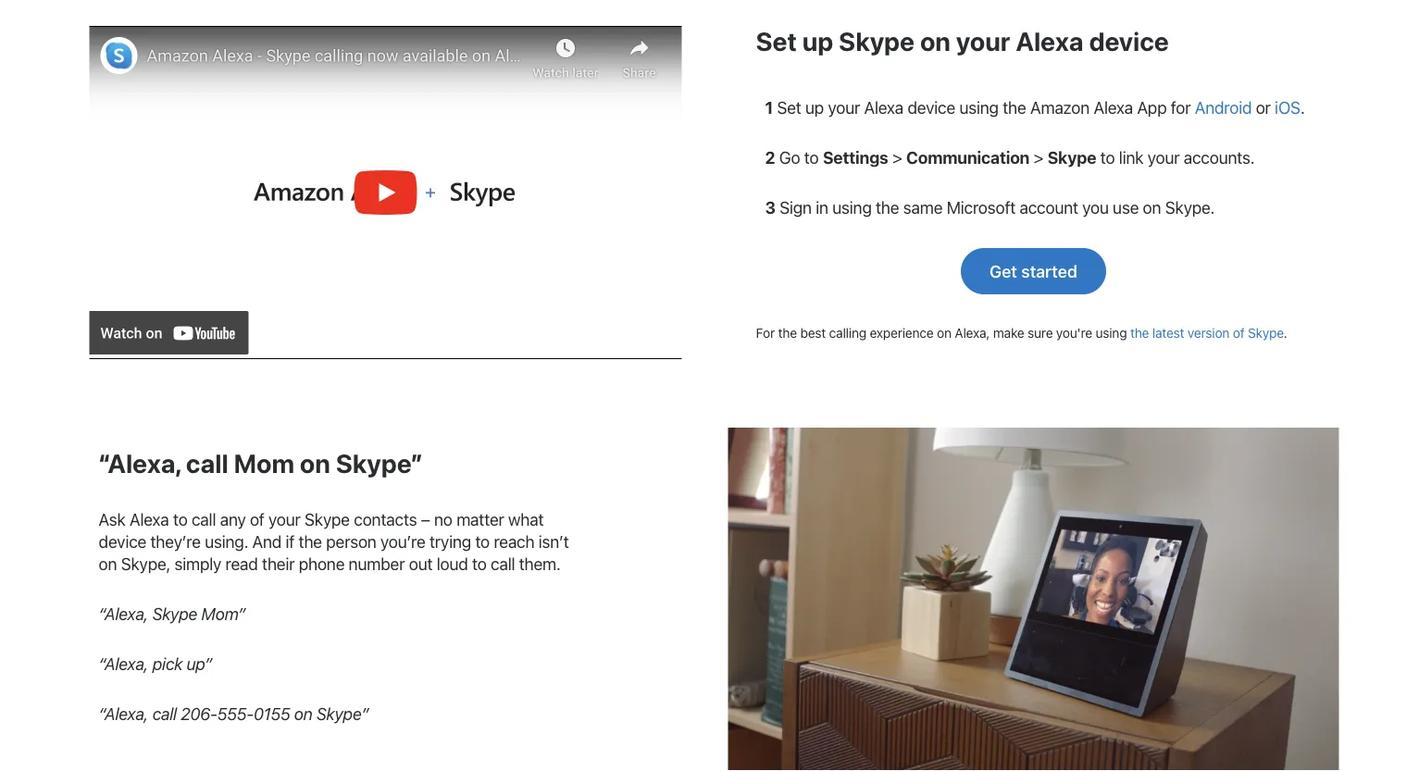 Task type: describe. For each thing, give the bounding box(es) containing it.
to left link
[[1101, 147, 1116, 167]]

alexa left app
[[1094, 97, 1134, 117]]

1 > from the left
[[893, 147, 903, 167]]

app
[[1138, 97, 1167, 117]]

–
[[421, 510, 430, 530]]

555-
[[217, 704, 254, 724]]

android
[[1195, 97, 1253, 117]]

accounts.
[[1184, 147, 1255, 167]]

call mom alexa image
[[728, 428, 1340, 772]]

ask
[[99, 510, 126, 530]]

them.
[[519, 554, 561, 574]]

0 horizontal spatial using
[[833, 197, 872, 217]]

alexa,
[[955, 325, 990, 340]]

the right the for
[[779, 325, 797, 340]]

"alexa, call 206-555-0155 on skype"
[[99, 704, 369, 724]]

alexa inside ask alexa to call any of your skype contacts – no matter what device they're using. and if the person you're trying to reach isn't on skype, simply read their phone number out loud to call them.
[[130, 510, 169, 530]]

to right loud at the bottom left of the page
[[472, 554, 487, 574]]

of inside ask alexa to call any of your skype contacts – no matter what device they're using. and if the person you're trying to reach isn't on skype, simply read their phone number out loud to call them.
[[250, 510, 265, 530]]

1 horizontal spatial .
[[1301, 97, 1306, 117]]

matter
[[457, 510, 504, 530]]

same
[[904, 197, 943, 217]]

person
[[326, 532, 377, 552]]

to up they're
[[173, 510, 188, 530]]

you
[[1083, 197, 1109, 217]]

communication
[[907, 147, 1030, 167]]

skype inside ask alexa to call any of your skype contacts – no matter what device they're using. and if the person you're trying to reach isn't on skype, simply read their phone number out loud to call them.
[[305, 510, 350, 530]]

loud
[[437, 554, 468, 574]]

or
[[1257, 97, 1271, 117]]

contacts
[[354, 510, 417, 530]]

the latest version of skype link
[[1131, 325, 1285, 340]]

read
[[226, 554, 258, 574]]

1
[[766, 97, 773, 117]]

if
[[286, 532, 295, 552]]

they're
[[150, 532, 201, 552]]

calling
[[830, 325, 867, 340]]

1 horizontal spatial device
[[908, 97, 956, 117]]

2 go to settings > communication > skype to link your accounts.
[[766, 147, 1255, 167]]

0 horizontal spatial .
[[1285, 325, 1288, 340]]

started
[[1022, 261, 1078, 281]]

latest
[[1153, 325, 1185, 340]]

you're
[[381, 532, 426, 552]]

link
[[1120, 147, 1144, 167]]

2 > from the left
[[1034, 147, 1044, 167]]

android link
[[1195, 97, 1253, 117]]

in
[[816, 197, 829, 217]]

for the best calling experience on alexa, make sure you're using the latest version of skype .
[[756, 325, 1288, 340]]

experience
[[870, 325, 934, 340]]

the left 'same'
[[876, 197, 900, 217]]

call left any
[[192, 510, 216, 530]]

3
[[766, 197, 776, 217]]

and
[[252, 532, 282, 552]]

call left 206-
[[153, 704, 177, 724]]

0 vertical spatial skype"
[[336, 448, 423, 478]]

sign
[[780, 197, 812, 217]]

what
[[509, 510, 544, 530]]

"alexa, call mom on skype"
[[99, 448, 423, 478]]

device inside ask alexa to call any of your skype contacts – no matter what device they're using. and if the person you're trying to reach isn't on skype, simply read their phone number out loud to call them.
[[99, 532, 146, 552]]

version
[[1188, 325, 1230, 340]]

"alexa, for "alexa, call 206-555-0155 on skype"
[[99, 704, 148, 724]]

isn't
[[539, 532, 569, 552]]



Task type: locate. For each thing, give the bounding box(es) containing it.
2 vertical spatial using
[[1096, 325, 1128, 340]]

get started link
[[961, 248, 1107, 295]]

"alexa, left pick
[[99, 654, 148, 674]]

your
[[957, 26, 1011, 57], [829, 97, 861, 117], [1148, 147, 1180, 167], [269, 510, 301, 530]]

reach
[[494, 532, 535, 552]]

1 vertical spatial up
[[806, 97, 824, 117]]

"alexa,
[[99, 448, 181, 478], [99, 604, 148, 624], [99, 654, 148, 674], [99, 704, 148, 724]]

"alexa, pick up"
[[99, 654, 212, 674]]

3 sign in using the same microsoft account you use on skype.
[[766, 197, 1215, 217]]

206-
[[181, 704, 218, 724]]

2 horizontal spatial using
[[1096, 325, 1128, 340]]

using right in
[[833, 197, 872, 217]]

using
[[960, 97, 999, 117], [833, 197, 872, 217], [1096, 325, 1128, 340]]

.
[[1301, 97, 1306, 117], [1285, 325, 1288, 340]]

account
[[1020, 197, 1079, 217]]

up"
[[187, 654, 212, 674]]

using.
[[205, 532, 248, 552]]

1 vertical spatial using
[[833, 197, 872, 217]]

microsoft
[[947, 197, 1016, 217]]

0 vertical spatial up
[[803, 26, 834, 57]]

the left amazon
[[1003, 97, 1027, 117]]

to right go
[[805, 147, 819, 167]]

4 "alexa, from the top
[[99, 704, 148, 724]]

to down matter
[[475, 532, 490, 552]]

2 horizontal spatial device
[[1090, 26, 1170, 57]]

pick
[[153, 654, 182, 674]]

your up if
[[269, 510, 301, 530]]

settings
[[823, 147, 889, 167]]

using up the communication
[[960, 97, 999, 117]]

for
[[756, 325, 775, 340]]

any
[[220, 510, 246, 530]]

number
[[349, 554, 405, 574]]

best
[[801, 325, 826, 340]]

to
[[805, 147, 819, 167], [1101, 147, 1116, 167], [173, 510, 188, 530], [475, 532, 490, 552], [472, 554, 487, 574]]

1 vertical spatial of
[[250, 510, 265, 530]]

set
[[756, 26, 797, 57], [777, 97, 802, 117]]

the right if
[[299, 532, 322, 552]]

1 vertical spatial .
[[1285, 325, 1288, 340]]

for
[[1172, 97, 1191, 117]]

0 horizontal spatial of
[[250, 510, 265, 530]]

"alexa, for "alexa, pick up"
[[99, 654, 148, 674]]

skype,
[[121, 554, 171, 574]]

alexa up settings
[[865, 97, 904, 117]]

call left mom
[[186, 448, 228, 478]]

2 vertical spatial device
[[99, 532, 146, 552]]

2
[[766, 147, 776, 167]]

use
[[1113, 197, 1140, 217]]

1 horizontal spatial >
[[1034, 147, 1044, 167]]

the left latest at top right
[[1131, 325, 1150, 340]]

you're
[[1057, 325, 1093, 340]]

the inside ask alexa to call any of your skype contacts – no matter what device they're using. and if the person you're trying to reach isn't on skype, simply read their phone number out loud to call them.
[[299, 532, 322, 552]]

your right link
[[1148, 147, 1180, 167]]

sure
[[1028, 325, 1053, 340]]

up
[[803, 26, 834, 57], [806, 97, 824, 117]]

device up app
[[1090, 26, 1170, 57]]

0 vertical spatial device
[[1090, 26, 1170, 57]]

0 vertical spatial of
[[1234, 325, 1245, 340]]

skype
[[839, 26, 915, 57], [1048, 147, 1097, 167], [1249, 325, 1285, 340], [305, 510, 350, 530], [153, 604, 197, 624]]

set up skype on your alexa device
[[756, 26, 1170, 57]]

"alexa, up the "ask"
[[99, 448, 181, 478]]

. right version
[[1285, 325, 1288, 340]]

device
[[1090, 26, 1170, 57], [908, 97, 956, 117], [99, 532, 146, 552]]

ios link
[[1276, 97, 1301, 117]]

0 horizontal spatial >
[[893, 147, 903, 167]]

your up settings
[[829, 97, 861, 117]]

phone
[[299, 554, 345, 574]]

1 vertical spatial device
[[908, 97, 956, 117]]

0 vertical spatial .
[[1301, 97, 1306, 117]]

make
[[994, 325, 1025, 340]]

"alexa, for "alexa, skype mom"
[[99, 604, 148, 624]]

0 vertical spatial using
[[960, 97, 999, 117]]

"alexa, for "alexa, call mom on skype"
[[99, 448, 181, 478]]

> down 1 set up your alexa device using the amazon alexa app for android or ios .
[[1034, 147, 1044, 167]]

simply
[[175, 554, 222, 574]]

. right or
[[1301, 97, 1306, 117]]

get started
[[990, 261, 1078, 281]]

1 vertical spatial skype"
[[317, 704, 369, 724]]

of right version
[[1234, 325, 1245, 340]]

go
[[780, 147, 801, 167]]

on inside ask alexa to call any of your skype contacts – no matter what device they're using. and if the person you're trying to reach isn't on skype, simply read their phone number out loud to call them.
[[99, 554, 117, 574]]

on
[[921, 26, 951, 57], [1144, 197, 1162, 217], [937, 325, 952, 340], [300, 448, 331, 478], [99, 554, 117, 574], [294, 704, 313, 724]]

your up 1 set up your alexa device using the amazon alexa app for android or ios .
[[957, 26, 1011, 57]]

set up 1
[[756, 26, 797, 57]]

amazon
[[1031, 97, 1090, 117]]

mom
[[234, 448, 295, 478]]

alexa
[[1016, 26, 1084, 57], [865, 97, 904, 117], [1094, 97, 1134, 117], [130, 510, 169, 530]]

3 "alexa, from the top
[[99, 654, 148, 674]]

2 "alexa, from the top
[[99, 604, 148, 624]]

0155
[[254, 704, 290, 724]]

set right 1
[[777, 97, 802, 117]]

mom"
[[202, 604, 246, 624]]

skype"
[[336, 448, 423, 478], [317, 704, 369, 724]]

0 horizontal spatial device
[[99, 532, 146, 552]]

skype" right 0155
[[317, 704, 369, 724]]

using right you're
[[1096, 325, 1128, 340]]

their
[[262, 554, 295, 574]]

"alexa, down "alexa, pick up" at the bottom of page
[[99, 704, 148, 724]]

ask alexa to call any of your skype contacts – no matter what device they're using. and if the person you're trying to reach isn't on skype, simply read their phone number out loud to call them.
[[99, 510, 569, 574]]

skype" up "contacts"
[[336, 448, 423, 478]]

call
[[186, 448, 228, 478], [192, 510, 216, 530], [491, 554, 515, 574], [153, 704, 177, 724]]

your inside ask alexa to call any of your skype contacts – no matter what device they're using. and if the person you're trying to reach isn't on skype, simply read their phone number out loud to call them.
[[269, 510, 301, 530]]

1 horizontal spatial of
[[1234, 325, 1245, 340]]

trying
[[430, 532, 471, 552]]

1 set up your alexa device using the amazon alexa app for android or ios .
[[766, 97, 1306, 117]]

1 "alexa, from the top
[[99, 448, 181, 478]]

device down the "ask"
[[99, 532, 146, 552]]

no
[[434, 510, 453, 530]]

of
[[1234, 325, 1245, 340], [250, 510, 265, 530]]

the
[[1003, 97, 1027, 117], [876, 197, 900, 217], [779, 325, 797, 340], [1131, 325, 1150, 340], [299, 532, 322, 552]]

ios
[[1276, 97, 1301, 117]]

call down 'reach'
[[491, 554, 515, 574]]

0 vertical spatial set
[[756, 26, 797, 57]]

alexa up they're
[[130, 510, 169, 530]]

"alexa, skype mom"
[[99, 604, 246, 624]]

"alexa, down skype,
[[99, 604, 148, 624]]

of right any
[[250, 510, 265, 530]]

device up the communication
[[908, 97, 956, 117]]

1 vertical spatial set
[[777, 97, 802, 117]]

skype.
[[1166, 197, 1215, 217]]

alexa up amazon
[[1016, 26, 1084, 57]]

out
[[409, 554, 433, 574]]

1 horizontal spatial using
[[960, 97, 999, 117]]

get
[[990, 261, 1018, 281]]

>
[[893, 147, 903, 167], [1034, 147, 1044, 167]]

> right settings
[[893, 147, 903, 167]]



Task type: vqa. For each thing, say whether or not it's contained in the screenshot.
'best'
yes



